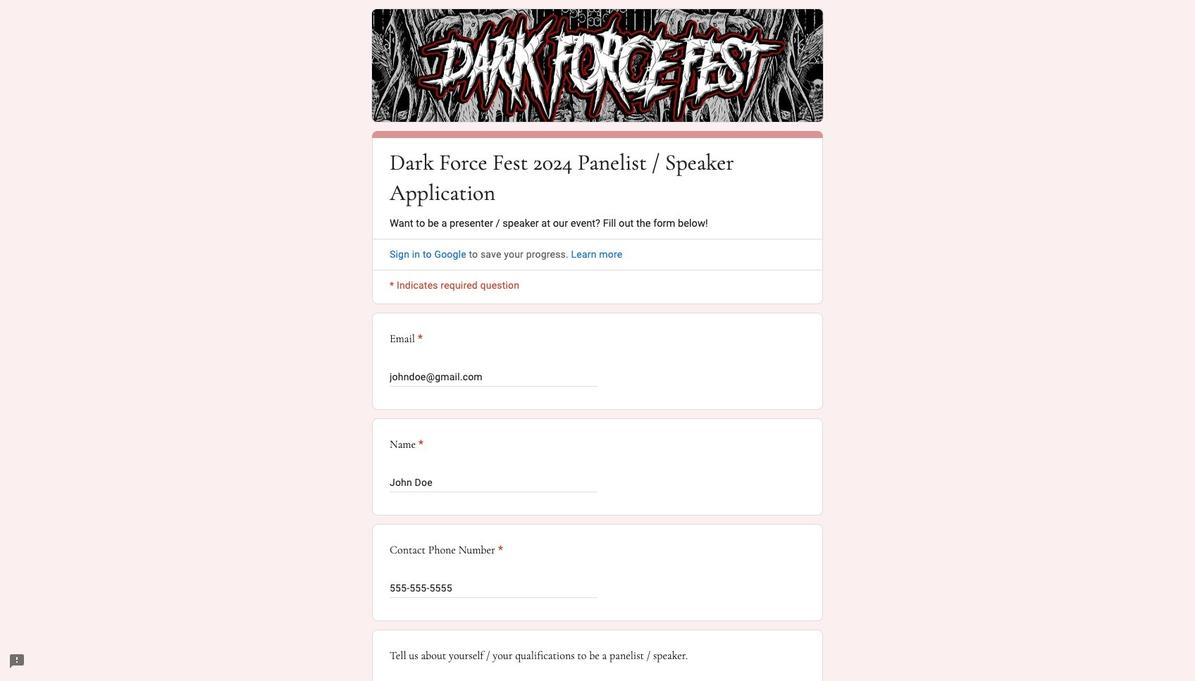 Task type: locate. For each thing, give the bounding box(es) containing it.
list
[[372, 313, 823, 681]]

0 vertical spatial required question element
[[415, 331, 423, 348]]

heading
[[390, 147, 805, 208], [390, 331, 805, 348], [390, 436, 424, 453], [390, 542, 503, 559]]

required question element
[[415, 331, 423, 348], [416, 436, 424, 453], [495, 542, 503, 559]]

Your email email field
[[390, 369, 598, 386]]

1 vertical spatial required question element
[[416, 436, 424, 453]]

required question element for third heading from the top
[[416, 436, 424, 453]]

list item
[[372, 313, 823, 410]]

1 heading from the top
[[390, 147, 805, 208]]

2 vertical spatial required question element
[[495, 542, 503, 559]]

3 heading from the top
[[390, 436, 424, 453]]

required question element for 3rd heading from the bottom of the page
[[415, 331, 423, 348]]

None text field
[[390, 475, 598, 491], [390, 580, 598, 597], [390, 475, 598, 491], [390, 580, 598, 597]]

report a problem to google image
[[8, 653, 25, 670]]



Task type: vqa. For each thing, say whether or not it's contained in the screenshot.
1st HEADING from the top
yes



Task type: describe. For each thing, give the bounding box(es) containing it.
required question element for 4th heading from the top
[[495, 542, 503, 559]]

2 heading from the top
[[390, 331, 805, 348]]

4 heading from the top
[[390, 542, 503, 559]]



